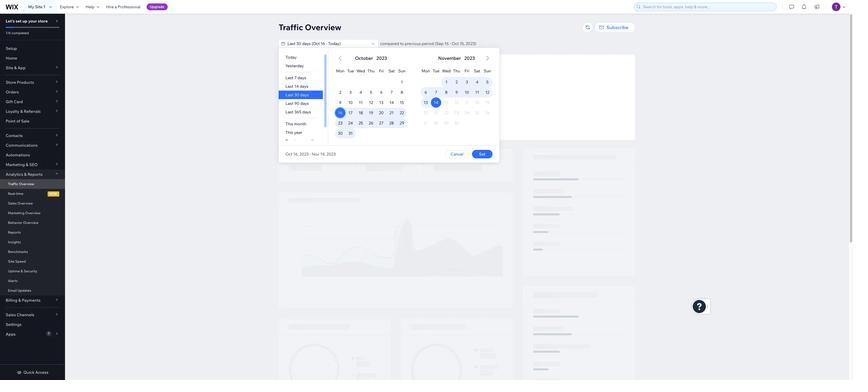 Task type: locate. For each thing, give the bounding box(es) containing it.
last 14 days
[[285, 84, 308, 89]]

0 horizontal spatial wed
[[356, 68, 365, 74]]

real-time
[[8, 192, 23, 196]]

12 up more
[[485, 90, 489, 95]]

1 up not
[[445, 80, 447, 85]]

13 up 20
[[379, 100, 383, 105]]

home
[[6, 56, 17, 61]]

1 vertical spatial to
[[450, 116, 453, 121]]

1 horizontal spatial hire
[[438, 125, 445, 129]]

hire inside hire a marketing expert link
[[438, 125, 445, 129]]

1 down settings link at the bottom
[[48, 332, 49, 336]]

traffic up site
[[463, 100, 474, 105]]

row containing 1
[[421, 77, 493, 87]]

days
[[298, 75, 306, 80], [300, 84, 308, 89], [300, 92, 309, 98], [300, 101, 309, 106], [302, 110, 311, 115]]

last
[[285, 75, 293, 80], [285, 84, 293, 89], [285, 92, 293, 98], [285, 101, 293, 106], [285, 110, 293, 115]]

hire
[[106, 4, 114, 9], [438, 125, 445, 129]]

0 vertical spatial 10
[[465, 90, 469, 95]]

days right 365
[[302, 110, 311, 115]]

referrals
[[24, 109, 41, 114]]

contacts
[[6, 133, 23, 138]]

tue for 7
[[433, 68, 439, 74]]

mon
[[336, 68, 344, 74], [422, 68, 430, 74]]

mon tue wed thu down november
[[422, 68, 460, 74]]

sales overview link
[[0, 199, 65, 208]]

0 vertical spatial a
[[115, 4, 117, 9]]

store
[[6, 80, 16, 85]]

3
[[466, 80, 468, 85], [349, 90, 352, 95]]

site for site & app
[[6, 65, 13, 70]]

0 vertical spatial this
[[285, 121, 293, 127]]

1 horizontal spatial 4
[[476, 80, 478, 85]]

marketing up behavior
[[8, 211, 24, 215]]

4 up has
[[476, 80, 478, 85]]

- right (sep
[[450, 41, 451, 46]]

your right the up
[[28, 19, 37, 24]]

1 last from the top
[[285, 75, 293, 80]]

marketing inside dropdown button
[[6, 162, 25, 167]]

overview inside marketing overview link
[[25, 211, 41, 215]]

sat down compared
[[388, 68, 395, 74]]

month for previous month
[[302, 139, 315, 144]]

to left previous
[[400, 41, 404, 46]]

a for professional
[[115, 4, 117, 9]]

to right how
[[450, 116, 453, 121]]

sun for 12
[[484, 68, 491, 74]]

5 up more
[[486, 80, 489, 85]]

not
[[439, 100, 446, 105]]

alerts
[[8, 279, 18, 283]]

& right uptime
[[21, 269, 23, 273]]

1 horizontal spatial oct
[[452, 41, 459, 46]]

2023 right 16,
[[299, 152, 309, 157]]

5 up the 19
[[370, 90, 372, 95]]

last down the last 14 days
[[285, 92, 293, 98]]

traffic.
[[488, 107, 499, 111]]

alert down 15,
[[437, 55, 477, 62]]

11 up 18
[[359, 100, 363, 105]]

1 horizontal spatial wed
[[442, 68, 451, 74]]

mon tue wed thu down october
[[336, 68, 375, 74]]

contacts button
[[0, 131, 65, 141]]

days up last 30 days
[[300, 84, 308, 89]]

orders
[[6, 90, 19, 95]]

1 horizontal spatial traffic
[[279, 22, 303, 32]]

1 vertical spatial traffic
[[472, 116, 481, 121]]

oct left 15,
[[452, 41, 459, 46]]

grid
[[328, 48, 414, 145], [414, 48, 499, 145]]

last left 90
[[285, 101, 293, 106]]

a down how
[[446, 125, 448, 129]]

hire inside hire a professional link
[[106, 4, 114, 9]]

1 horizontal spatial 3
[[466, 80, 468, 85]]

2 grid from the left
[[414, 48, 499, 145]]

real-
[[8, 192, 16, 196]]

4 up 18
[[359, 90, 362, 95]]

9 up monday, october 16, 2023 cell
[[339, 100, 341, 105]]

1 vertical spatial this
[[285, 130, 293, 135]]

my site 1
[[28, 4, 45, 9]]

1 horizontal spatial fri
[[464, 68, 469, 74]]

sat for 7
[[388, 68, 395, 74]]

14 inside cell
[[434, 100, 438, 105]]

& for billing
[[18, 298, 21, 303]]

hire right help button
[[106, 4, 114, 9]]

wed
[[356, 68, 365, 74], [442, 68, 451, 74]]

25
[[359, 121, 363, 126]]

9 up "enough"
[[455, 90, 458, 95]]

1 horizontal spatial mon
[[422, 68, 430, 74]]

0 horizontal spatial 10
[[348, 100, 353, 105]]

3 up 17
[[349, 90, 352, 95]]

0 vertical spatial 5
[[486, 80, 489, 85]]

sales for sales overview
[[8, 201, 17, 206]]

3 last from the top
[[285, 92, 293, 98]]

month up year
[[294, 121, 306, 127]]

0 vertical spatial 11
[[475, 90, 479, 95]]

1 grid from the left
[[328, 48, 414, 145]]

3 up not enough traffic you'll get an overview once your site has more traffic.
[[466, 80, 468, 85]]

1 vertical spatial month
[[302, 139, 315, 144]]

30 up 90
[[294, 92, 299, 98]]

7 up the last 14 days
[[294, 75, 297, 80]]

upgrade
[[150, 5, 164, 9]]

traffic inside not enough traffic you'll get an overview once your site has more traffic.
[[463, 100, 474, 105]]

help button
[[82, 0, 103, 14]]

8 up 15
[[401, 90, 403, 95]]

1 horizontal spatial 7
[[390, 90, 393, 95]]

& left 'seo'
[[26, 162, 28, 167]]

1/6 completed
[[6, 31, 29, 35]]

oct 16, 2023 - nov 14, 2023
[[285, 152, 336, 157]]

2 horizontal spatial 14
[[434, 100, 438, 105]]

this left year
[[285, 130, 293, 135]]

month for this month
[[294, 121, 306, 127]]

traffic overview
[[279, 22, 341, 32], [8, 182, 34, 186]]

this year
[[285, 130, 302, 135]]

month up oct 16, 2023 - nov 14, 2023
[[302, 139, 315, 144]]

your right boost
[[464, 116, 471, 121]]

0 vertical spatial 16
[[444, 41, 449, 46]]

0 horizontal spatial thu
[[367, 68, 375, 74]]

2023 right 14,
[[327, 152, 336, 157]]

0 horizontal spatial 5
[[370, 90, 372, 95]]

0 vertical spatial 4
[[476, 80, 478, 85]]

0 horizontal spatial 30
[[294, 92, 299, 98]]

0 horizontal spatial -
[[310, 152, 311, 157]]

last 365 days
[[285, 110, 311, 115]]

0 vertical spatial sales
[[8, 201, 17, 206]]

days right 90
[[300, 101, 309, 106]]

days up last 90 days
[[300, 92, 309, 98]]

1 13 from the left
[[379, 100, 383, 105]]

0 horizontal spatial traffic overview
[[8, 182, 34, 186]]

billing
[[6, 298, 17, 303]]

sat down 2023)
[[474, 68, 480, 74]]

this for this year
[[285, 130, 293, 135]]

quick
[[23, 370, 34, 375]]

2 tue from the left
[[433, 68, 439, 74]]

1 vertical spatial 2
[[339, 90, 341, 95]]

overview for behavior overview link
[[23, 221, 38, 225]]

1 horizontal spatial to
[[450, 116, 453, 121]]

benchmarks link
[[0, 247, 65, 257]]

1 horizontal spatial reports
[[28, 172, 43, 177]]

7 up 21
[[390, 90, 393, 95]]

point
[[6, 119, 15, 124]]

0 horizontal spatial 16
[[338, 110, 342, 116]]

0 horizontal spatial alert
[[353, 55, 389, 62]]

1 sun from the left
[[398, 68, 406, 74]]

overview inside the traffic overview link
[[19, 182, 34, 186]]

1 thu from the left
[[367, 68, 375, 74]]

overview inside sales overview link
[[17, 201, 33, 206]]

None field
[[286, 40, 370, 48]]

1 horizontal spatial 8
[[445, 90, 448, 95]]

0 horizontal spatial oct
[[285, 152, 292, 157]]

1 vertical spatial 30
[[338, 131, 343, 136]]

1 horizontal spatial sun
[[484, 68, 491, 74]]

1 vertical spatial traffic overview
[[8, 182, 34, 186]]

6 up get
[[425, 90, 427, 95]]

13
[[379, 100, 383, 105], [424, 100, 428, 105]]

& right billing
[[18, 298, 21, 303]]

4 last from the top
[[285, 101, 293, 106]]

2023 down compared
[[376, 55, 387, 61]]

wed down october
[[356, 68, 365, 74]]

oct left 16,
[[285, 152, 292, 157]]

1 right my
[[43, 4, 45, 9]]

0 vertical spatial traffic
[[463, 100, 474, 105]]

page skeleton image
[[279, 149, 635, 380]]

alert
[[353, 55, 389, 62], [437, 55, 477, 62]]

0 horizontal spatial mon tue wed thu
[[336, 68, 375, 74]]

analytics
[[6, 172, 23, 177]]

settings
[[6, 322, 22, 327]]

1 horizontal spatial 30
[[338, 131, 343, 136]]

12 up the 19
[[369, 100, 373, 105]]

reports up "insights"
[[8, 230, 21, 235]]

0 horizontal spatial hire
[[106, 4, 114, 9]]

1 vertical spatial 5
[[370, 90, 372, 95]]

& right loyalty
[[20, 109, 23, 114]]

0 horizontal spatial 6
[[380, 90, 383, 95]]

store
[[38, 19, 48, 24]]

list box containing today
[[279, 53, 328, 145]]

& inside dropdown button
[[18, 298, 21, 303]]

2 mon from the left
[[422, 68, 430, 74]]

1 fri from the left
[[379, 68, 384, 74]]

site right my
[[35, 4, 42, 9]]

reports down 'seo'
[[28, 172, 43, 177]]

1 up 15
[[401, 80, 403, 85]]

11
[[475, 90, 479, 95], [359, 100, 363, 105]]

row group for grid containing november
[[414, 77, 499, 145]]

this for this month
[[285, 121, 293, 127]]

hire a marketing expert link
[[438, 124, 475, 130]]

0 vertical spatial 9
[[455, 90, 458, 95]]

not enough traffic you'll get an overview once your site has more traffic.
[[415, 100, 499, 111]]

0 horizontal spatial a
[[115, 4, 117, 9]]

sales up settings
[[6, 313, 16, 318]]

6 up 20
[[380, 90, 383, 95]]

& inside popup button
[[24, 172, 27, 177]]

marketing up analytics
[[6, 162, 25, 167]]

traffic inside sidebar element
[[8, 182, 18, 186]]

your left site
[[459, 107, 466, 111]]

1 vertical spatial 9
[[339, 100, 341, 105]]

insights link
[[0, 238, 65, 247]]

14 left not
[[434, 100, 438, 105]]

1 mon tue wed thu from the left
[[336, 68, 375, 74]]

of
[[16, 119, 20, 124]]

site down home
[[6, 65, 13, 70]]

22
[[400, 110, 404, 116]]

1 vertical spatial site
[[6, 65, 13, 70]]

1 vertical spatial a
[[446, 125, 448, 129]]

5 last from the top
[[285, 110, 293, 115]]

16 inside cell
[[338, 110, 342, 116]]

1 vertical spatial 3
[[349, 90, 352, 95]]

benchmarks
[[8, 250, 28, 254]]

16 left 17
[[338, 110, 342, 116]]

10 up 17
[[348, 100, 353, 105]]

& for site
[[14, 65, 17, 70]]

marketing for marketing overview
[[8, 211, 24, 215]]

7 up tuesday, november 14, 2023 cell
[[435, 90, 437, 95]]

your inside sidebar element
[[28, 19, 37, 24]]

your inside not enough traffic you'll get an overview once your site has more traffic.
[[459, 107, 466, 111]]

1 vertical spatial your
[[459, 107, 466, 111]]

sat
[[388, 68, 395, 74], [474, 68, 480, 74]]

row containing 23
[[335, 118, 407, 128]]

completed
[[12, 31, 29, 35]]

& inside dropdown button
[[26, 162, 28, 167]]

alert down compared
[[353, 55, 389, 62]]

2 alert from the left
[[437, 55, 477, 62]]

2 mon tue wed thu from the left
[[422, 68, 460, 74]]

row containing 6
[[421, 87, 493, 98]]

point of sale
[[6, 119, 29, 124]]

13 up get
[[424, 100, 428, 105]]

row containing 9
[[335, 98, 407, 108]]

2 sat from the left
[[474, 68, 480, 74]]

1 horizontal spatial 16
[[444, 41, 449, 46]]

14 up last 30 days
[[294, 84, 299, 89]]

a left professional
[[115, 4, 117, 9]]

last left 365
[[285, 110, 293, 115]]

0 vertical spatial site
[[35, 4, 42, 9]]

site left speed
[[8, 260, 14, 264]]

billing & payments button
[[0, 296, 65, 305]]

2 last from the top
[[285, 84, 293, 89]]

1 vertical spatial marketing
[[8, 211, 24, 215]]

0 vertical spatial your
[[28, 19, 37, 24]]

october
[[355, 55, 373, 61]]

this up this year
[[285, 121, 293, 127]]

list box
[[279, 53, 328, 145]]

last up the last 14 days
[[285, 75, 293, 80]]

27
[[379, 121, 384, 126]]

11 up has
[[475, 90, 479, 95]]

days up the last 14 days
[[298, 75, 306, 80]]

sales inside dropdown button
[[6, 313, 16, 318]]

20
[[379, 110, 384, 116]]

30 down 23
[[338, 131, 343, 136]]

subscribe button
[[594, 22, 635, 33]]

overview
[[435, 107, 449, 111]]

1 horizontal spatial a
[[446, 125, 448, 129]]

1 horizontal spatial sat
[[474, 68, 480, 74]]

1 horizontal spatial mon tue wed thu
[[422, 68, 460, 74]]

0 vertical spatial traffic overview
[[279, 22, 341, 32]]

analytics & reports button
[[0, 170, 65, 179]]

16 right (sep
[[444, 41, 449, 46]]

fri for 10
[[464, 68, 469, 74]]

get
[[424, 107, 430, 111]]

hire down how
[[438, 125, 445, 129]]

0 horizontal spatial tue
[[347, 68, 354, 74]]

& for marketing
[[26, 162, 28, 167]]

1 mon from the left
[[336, 68, 344, 74]]

0 horizontal spatial mon
[[336, 68, 344, 74]]

1 tue from the left
[[347, 68, 354, 74]]

0 vertical spatial 3
[[466, 80, 468, 85]]

1 horizontal spatial tue
[[433, 68, 439, 74]]

1 vertical spatial 16
[[338, 110, 342, 116]]

2 up "enough"
[[456, 80, 458, 85]]

sale
[[21, 119, 29, 124]]

1 wed from the left
[[356, 68, 365, 74]]

thu down november
[[453, 68, 460, 74]]

6
[[380, 90, 383, 95], [425, 90, 427, 95]]

2 wed from the left
[[442, 68, 451, 74]]

1 8 from the left
[[401, 90, 403, 95]]

time
[[16, 192, 23, 196]]

updates
[[18, 289, 31, 293]]

1 horizontal spatial thu
[[453, 68, 460, 74]]

2 sun from the left
[[484, 68, 491, 74]]

alert containing october
[[353, 55, 389, 62]]

1 this from the top
[[285, 121, 293, 127]]

let's
[[6, 19, 15, 24]]

& down marketing & seo
[[24, 172, 27, 177]]

& for uptime
[[21, 269, 23, 273]]

sales down real-
[[8, 201, 17, 206]]

- left nov
[[310, 152, 311, 157]]

row containing 13
[[421, 98, 493, 108]]

professional
[[118, 4, 140, 9]]

reports link
[[0, 228, 65, 238]]

1 vertical spatial hire
[[438, 125, 445, 129]]

site
[[466, 107, 472, 111]]

1 vertical spatial traffic
[[8, 182, 18, 186]]

10 up not enough traffic you'll get an overview once your site has more traffic.
[[465, 90, 469, 95]]

row containing 2
[[335, 87, 407, 98]]

0 horizontal spatial 12
[[369, 100, 373, 105]]

mon for 6
[[422, 68, 430, 74]]

16
[[444, 41, 449, 46], [338, 110, 342, 116]]

2 up monday, october 16, 2023 cell
[[339, 90, 341, 95]]

site inside popup button
[[6, 65, 13, 70]]

8 up not
[[445, 90, 448, 95]]

thu for 5
[[367, 68, 375, 74]]

wed for 4
[[356, 68, 365, 74]]

1
[[43, 4, 45, 9], [401, 80, 403, 85], [445, 80, 447, 85], [48, 332, 49, 336]]

new
[[50, 192, 57, 196]]

0 vertical spatial reports
[[28, 172, 43, 177]]

overview inside behavior overview link
[[23, 221, 38, 225]]

last down last 7 days
[[285, 84, 293, 89]]

1 vertical spatial oct
[[285, 152, 292, 157]]

your
[[28, 19, 37, 24], [459, 107, 466, 111], [464, 116, 471, 121]]

1 row group from the left
[[328, 77, 414, 145]]

0 vertical spatial month
[[294, 121, 306, 127]]

14 left 15
[[389, 100, 394, 105]]

wed down november
[[442, 68, 451, 74]]

2 row group from the left
[[414, 77, 499, 145]]

row
[[335, 63, 407, 77], [421, 63, 493, 77], [421, 77, 493, 87], [335, 87, 407, 98], [421, 87, 493, 98], [335, 98, 407, 108], [421, 98, 493, 108], [335, 108, 407, 118], [421, 108, 493, 118], [335, 118, 407, 128], [421, 118, 493, 128], [335, 128, 407, 139]]

1 alert from the left
[[353, 55, 389, 62]]

2 this from the top
[[285, 130, 293, 135]]

row containing 30
[[335, 128, 407, 139]]

0 horizontal spatial 3
[[349, 90, 352, 95]]

traffic down has
[[472, 116, 481, 121]]

0 horizontal spatial sat
[[388, 68, 395, 74]]

0 vertical spatial hire
[[106, 4, 114, 9]]

0 horizontal spatial traffic
[[8, 182, 18, 186]]

traffic
[[279, 22, 303, 32], [8, 182, 18, 186]]

hire a professional link
[[103, 0, 144, 14]]

thu down october
[[367, 68, 375, 74]]

sales channels
[[6, 313, 34, 318]]

fri for 6
[[379, 68, 384, 74]]

site
[[35, 4, 42, 9], [6, 65, 13, 70], [8, 260, 14, 264]]

row group
[[328, 77, 414, 145], [414, 77, 499, 145]]

row group for grid containing october
[[328, 77, 414, 145]]

upgrade button
[[146, 3, 168, 10]]

2023 down 2023)
[[464, 55, 475, 61]]

0 horizontal spatial sun
[[398, 68, 406, 74]]

uptime
[[8, 269, 20, 273]]

days for last 90 days
[[300, 101, 309, 106]]

& left app at the top left
[[14, 65, 17, 70]]

0 horizontal spatial 13
[[379, 100, 383, 105]]

0 vertical spatial to
[[400, 41, 404, 46]]

2 fri from the left
[[464, 68, 469, 74]]

1 horizontal spatial 9
[[455, 90, 458, 95]]

overview for the traffic overview link
[[19, 182, 34, 186]]

sales
[[8, 201, 17, 206], [6, 313, 16, 318]]

1 horizontal spatial -
[[450, 41, 451, 46]]

0 horizontal spatial 4
[[359, 90, 362, 95]]

traffic overview inside sidebar element
[[8, 182, 34, 186]]

tuesday, november 14, 2023 cell
[[431, 98, 441, 108]]

1 sat from the left
[[388, 68, 395, 74]]

2 thu from the left
[[453, 68, 460, 74]]

1 horizontal spatial 6
[[425, 90, 427, 95]]

wed for 8
[[442, 68, 451, 74]]

4
[[476, 80, 478, 85], [359, 90, 362, 95]]



Task type: vqa. For each thing, say whether or not it's contained in the screenshot.
Thu
yes



Task type: describe. For each thing, give the bounding box(es) containing it.
site & app button
[[0, 63, 65, 73]]

0 vertical spatial -
[[450, 41, 451, 46]]

marketing
[[448, 125, 464, 129]]

grid containing october
[[328, 48, 414, 145]]

a for marketing
[[446, 125, 448, 129]]

billing & payments
[[6, 298, 40, 303]]

channels
[[17, 313, 34, 318]]

compared to previous period (sep 16 - oct 15, 2023)
[[380, 41, 476, 46]]

previous
[[405, 41, 421, 46]]

row containing 16
[[335, 108, 407, 118]]

2 horizontal spatial 7
[[435, 90, 437, 95]]

sales overview
[[8, 201, 33, 206]]

sidebar element
[[0, 14, 65, 380]]

seo
[[29, 162, 38, 167]]

store products button
[[0, 78, 65, 87]]

24
[[348, 121, 353, 126]]

23
[[338, 121, 342, 126]]

overview for sales overview link
[[17, 201, 33, 206]]

mon tue wed thu for 3
[[336, 68, 375, 74]]

0 vertical spatial oct
[[452, 41, 459, 46]]

marketing & seo button
[[0, 160, 65, 170]]

has
[[473, 107, 479, 111]]

hire for hire a marketing expert
[[438, 125, 445, 129]]

site speed link
[[0, 257, 65, 267]]

0 vertical spatial 30
[[294, 92, 299, 98]]

365
[[294, 110, 301, 115]]

gift
[[6, 99, 13, 104]]

1 horizontal spatial 11
[[475, 90, 479, 95]]

1 vertical spatial 10
[[348, 100, 353, 105]]

26
[[369, 121, 373, 126]]

compared
[[380, 41, 399, 46]]

enough
[[447, 100, 462, 105]]

site for site speed
[[8, 260, 14, 264]]

speed
[[15, 260, 26, 264]]

2 13 from the left
[[424, 100, 428, 105]]

overview for marketing overview link
[[25, 211, 41, 215]]

last for last 365 days
[[285, 110, 293, 115]]

days for last 365 days
[[302, 110, 311, 115]]

1 horizontal spatial traffic overview
[[279, 22, 341, 32]]

reports inside popup button
[[28, 172, 43, 177]]

site speed
[[8, 260, 26, 264]]

30 inside row
[[338, 131, 343, 136]]

orders button
[[0, 87, 65, 97]]

1 horizontal spatial 5
[[486, 80, 489, 85]]

email
[[8, 289, 17, 293]]

last 30 days
[[285, 92, 309, 98]]

up
[[22, 19, 27, 24]]

last 90 days
[[285, 101, 309, 106]]

17
[[348, 110, 353, 116]]

security
[[24, 269, 37, 273]]

email updates
[[8, 289, 31, 293]]

days for last 14 days
[[300, 84, 308, 89]]

you'll
[[415, 107, 423, 111]]

0 horizontal spatial reports
[[8, 230, 21, 235]]

learn
[[433, 116, 442, 121]]

site & app
[[6, 65, 26, 70]]

sat for 11
[[474, 68, 480, 74]]

store products
[[6, 80, 34, 85]]

1 6 from the left
[[380, 90, 383, 95]]

thu for 9
[[453, 68, 460, 74]]

& for analytics
[[24, 172, 27, 177]]

period
[[422, 41, 434, 46]]

behavior overview link
[[0, 218, 65, 228]]

(sep
[[435, 41, 443, 46]]

monday, october 16, 2023 cell
[[335, 108, 345, 118]]

2 vertical spatial your
[[464, 116, 471, 121]]

insights
[[8, 240, 21, 244]]

explore
[[60, 4, 74, 9]]

1 inside sidebar element
[[48, 332, 49, 336]]

traffic overview link
[[0, 179, 65, 189]]

1 horizontal spatial 2
[[456, 80, 458, 85]]

november
[[438, 55, 461, 61]]

loyalty
[[6, 109, 19, 114]]

last for last 30 days
[[285, 92, 293, 98]]

2023)
[[466, 41, 476, 46]]

setup link
[[0, 44, 65, 53]]

1 vertical spatial 12
[[369, 100, 373, 105]]

1 vertical spatial 4
[[359, 90, 362, 95]]

alert containing november
[[437, 55, 477, 62]]

last for last 14 days
[[285, 84, 293, 89]]

grid containing november
[[414, 48, 499, 145]]

& for loyalty
[[20, 109, 23, 114]]

2 8 from the left
[[445, 90, 448, 95]]

nov
[[312, 152, 319, 157]]

marketing & seo
[[6, 162, 38, 167]]

sales for sales channels
[[6, 313, 16, 318]]

1 horizontal spatial 14
[[389, 100, 394, 105]]

28
[[389, 121, 394, 126]]

communications
[[6, 143, 38, 148]]

loyalty & referrals
[[6, 109, 41, 114]]

1 horizontal spatial 12
[[485, 90, 489, 95]]

0 vertical spatial traffic
[[279, 22, 303, 32]]

alerts link
[[0, 276, 65, 286]]

0 horizontal spatial 7
[[294, 75, 297, 80]]

mon tue wed thu for 7
[[422, 68, 460, 74]]

sun for 8
[[398, 68, 406, 74]]

communications button
[[0, 141, 65, 150]]

1 horizontal spatial 10
[[465, 90, 469, 95]]

once
[[450, 107, 458, 111]]

loyalty & referrals button
[[0, 107, 65, 116]]

days for last 7 days
[[298, 75, 306, 80]]

uptime & security
[[8, 269, 37, 273]]

0 horizontal spatial 14
[[294, 84, 299, 89]]

set
[[16, 19, 21, 24]]

days for last 30 days
[[300, 92, 309, 98]]

15,
[[460, 41, 465, 46]]

today
[[285, 55, 297, 60]]

this month
[[285, 121, 306, 127]]

cancel button
[[445, 150, 469, 159]]

subscribe
[[606, 25, 628, 30]]

0 horizontal spatial 11
[[359, 100, 363, 105]]

hire a marketing expert
[[438, 125, 475, 129]]

2 6 from the left
[[425, 90, 427, 95]]

29
[[400, 121, 404, 126]]

0 horizontal spatial 2
[[339, 90, 341, 95]]

expert
[[465, 125, 475, 129]]

learn how to boost your traffic
[[433, 116, 481, 121]]

0 horizontal spatial 9
[[339, 100, 341, 105]]

boost
[[454, 116, 463, 121]]

1/6
[[6, 31, 11, 35]]

how
[[442, 116, 449, 121]]

automations link
[[0, 150, 65, 160]]

marketing for marketing & seo
[[6, 162, 25, 167]]

hire for hire a professional
[[106, 4, 114, 9]]

help
[[86, 4, 94, 9]]

Search for tools, apps, help & more... field
[[641, 3, 775, 11]]

payments
[[22, 298, 40, 303]]

previous
[[285, 139, 302, 144]]

last for last 7 days
[[285, 75, 293, 80]]

uptime & security link
[[0, 267, 65, 276]]

0 horizontal spatial to
[[400, 41, 404, 46]]

last for last 90 days
[[285, 101, 293, 106]]

mon for 2
[[336, 68, 344, 74]]

tue for 3
[[347, 68, 354, 74]]

90
[[294, 101, 299, 106]]

31
[[348, 131, 353, 136]]

14,
[[320, 152, 326, 157]]

cancel
[[451, 152, 463, 157]]

analytics & reports
[[6, 172, 43, 177]]



